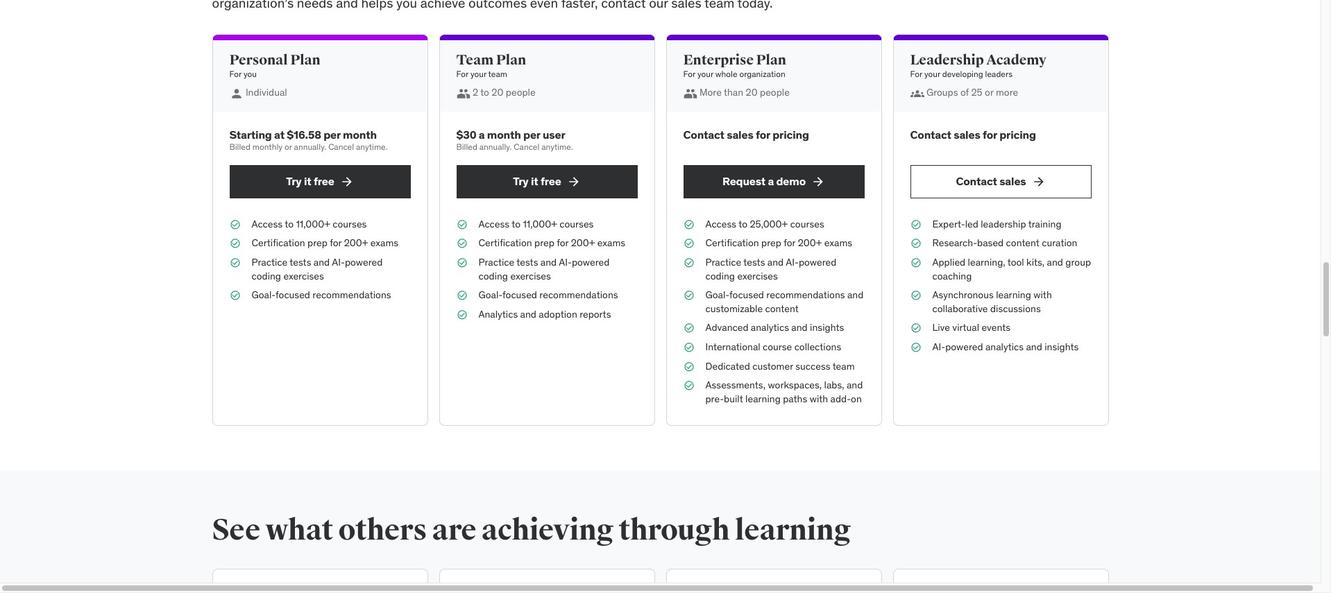 Task type: locate. For each thing, give the bounding box(es) containing it.
exams
[[371, 237, 399, 250], [598, 237, 626, 250], [825, 237, 853, 250]]

1 horizontal spatial certification
[[479, 237, 532, 250]]

3 practice from the left
[[706, 256, 742, 269]]

1 horizontal spatial free
[[541, 174, 562, 188]]

1 horizontal spatial 11,000+
[[523, 218, 558, 230]]

11,000+ for personal plan
[[296, 218, 330, 230]]

starting
[[229, 127, 272, 141]]

2 goal- from the left
[[479, 289, 503, 301]]

0 horizontal spatial focused
[[276, 289, 310, 301]]

team up labs, on the right bottom of page
[[833, 360, 855, 373]]

1 horizontal spatial practice
[[479, 256, 515, 269]]

focused for team
[[503, 289, 537, 301]]

xsmall image for goal-focused recommendations
[[457, 289, 468, 303]]

applied
[[933, 256, 966, 269]]

billed inside starting at $16.58 per month billed monthly or annually. cancel anytime.
[[229, 142, 251, 152]]

prep for enterprise plan
[[762, 237, 782, 250]]

0 horizontal spatial cancel
[[329, 142, 354, 152]]

access
[[252, 218, 283, 230], [479, 218, 510, 230], [706, 218, 737, 230]]

2 200+ from the left
[[571, 237, 595, 250]]

1 horizontal spatial prep
[[535, 237, 555, 250]]

1 goal-focused recommendations from the left
[[252, 289, 391, 301]]

try down starting at $16.58 per month billed monthly or annually. cancel anytime.
[[286, 174, 302, 188]]

0 horizontal spatial coding
[[252, 270, 281, 282]]

1 horizontal spatial team
[[833, 360, 855, 373]]

1 horizontal spatial access
[[479, 218, 510, 230]]

2 exams from the left
[[598, 237, 626, 250]]

free for personal plan
[[314, 174, 334, 188]]

people
[[506, 86, 536, 99], [760, 86, 790, 99]]

false image down starting at $16.58 per month billed monthly or annually. cancel anytime.
[[340, 175, 354, 189]]

2 access from the left
[[479, 218, 510, 230]]

1 horizontal spatial exercises
[[511, 270, 551, 282]]

pricing
[[773, 127, 809, 141], [1000, 127, 1037, 141]]

for down leadership
[[911, 69, 923, 79]]

try it free down starting at $16.58 per month billed monthly or annually. cancel anytime.
[[286, 174, 334, 188]]

2 horizontal spatial goal-
[[706, 289, 730, 301]]

with up discussions on the right bottom of the page
[[1034, 289, 1052, 301]]

0 horizontal spatial access
[[252, 218, 283, 230]]

1 plan from the left
[[290, 51, 321, 69]]

a left the demo
[[768, 174, 774, 188]]

annually.
[[294, 142, 327, 152], [480, 142, 512, 152]]

contact down groups
[[911, 127, 952, 141]]

0 horizontal spatial plan
[[290, 51, 321, 69]]

0 horizontal spatial 200+
[[344, 237, 368, 250]]

cancel inside starting at $16.58 per month billed monthly or annually. cancel anytime.
[[329, 142, 354, 152]]

month inside the $30 a month per user billed annually. cancel anytime.
[[487, 127, 521, 141]]

courses
[[333, 218, 367, 230], [560, 218, 594, 230], [791, 218, 825, 230]]

2 goal-focused recommendations from the left
[[479, 289, 618, 301]]

or down the $16.58
[[285, 142, 292, 152]]

your inside team plan for your team
[[471, 69, 487, 79]]

free down the user
[[541, 174, 562, 188]]

groups
[[927, 86, 959, 99]]

sales down of
[[954, 127, 981, 141]]

sales down more than 20 people
[[727, 127, 754, 141]]

2 horizontal spatial coding
[[706, 270, 735, 282]]

1 horizontal spatial cancel
[[514, 142, 540, 152]]

learning inside assessments, workspaces, labs, and pre-built learning paths with add-on
[[746, 393, 781, 405]]

for for leadership academy
[[911, 69, 923, 79]]

sales for enterprise
[[727, 127, 754, 141]]

1 focused from the left
[[276, 289, 310, 301]]

more than 20 people
[[700, 86, 790, 99]]

2 practice from the left
[[479, 256, 515, 269]]

xsmall image for research-based content curation
[[911, 237, 922, 251]]

try it free link down the user
[[457, 165, 638, 198]]

0 horizontal spatial 20
[[492, 86, 504, 99]]

2 people from the left
[[760, 86, 790, 99]]

try it free for personal plan
[[286, 174, 334, 188]]

2 certification prep for 200+ exams from the left
[[479, 237, 626, 250]]

3 prep from the left
[[762, 237, 782, 250]]

plan up 2 to 20 people
[[496, 51, 526, 69]]

try it free link down starting at $16.58 per month billed monthly or annually. cancel anytime.
[[229, 165, 411, 198]]

xsmall image for advanced analytics and insights
[[684, 322, 695, 335]]

2 try it free link from the left
[[457, 165, 638, 198]]

1 horizontal spatial courses
[[560, 218, 594, 230]]

request a demo
[[723, 174, 806, 188]]

1 try it free link from the left
[[229, 165, 411, 198]]

0 horizontal spatial pricing
[[773, 127, 809, 141]]

xsmall image
[[684, 218, 695, 231], [911, 218, 922, 231], [457, 237, 468, 251], [911, 237, 922, 251], [457, 256, 468, 270], [911, 256, 922, 270], [457, 289, 468, 303], [684, 289, 695, 303], [911, 289, 922, 303], [684, 322, 695, 335], [911, 322, 922, 335], [684, 341, 695, 354], [911, 341, 922, 354]]

0 vertical spatial learning
[[997, 289, 1032, 301]]

team up 2 to 20 people
[[489, 69, 508, 79]]

xsmall image for access to 25,000+ courses
[[684, 218, 695, 231]]

0 horizontal spatial billed
[[229, 142, 251, 152]]

your inside enterprise plan for your whole organization
[[698, 69, 714, 79]]

2 per from the left
[[524, 127, 541, 141]]

2 horizontal spatial practice tests and ai-powered coding exercises
[[706, 256, 837, 282]]

it for personal plan
[[304, 174, 311, 188]]

anytime. inside the $30 a month per user billed annually. cancel anytime.
[[542, 142, 573, 152]]

3 tests from the left
[[744, 256, 766, 269]]

1 horizontal spatial content
[[1007, 237, 1040, 250]]

1 coding from the left
[[252, 270, 281, 282]]

month inside starting at $16.58 per month billed monthly or annually. cancel anytime.
[[343, 127, 377, 141]]

your
[[471, 69, 487, 79], [698, 69, 714, 79], [925, 69, 941, 79]]

0 vertical spatial analytics
[[751, 322, 789, 334]]

with
[[1034, 289, 1052, 301], [810, 393, 828, 405]]

see what others are achieving through learning element
[[212, 513, 1109, 594]]

1 horizontal spatial it
[[531, 174, 538, 188]]

1 horizontal spatial annually.
[[480, 142, 512, 152]]

1 contact sales for pricing from the left
[[684, 127, 809, 141]]

monthly
[[253, 142, 283, 152]]

11,000+ for team plan
[[523, 218, 558, 230]]

demo
[[777, 174, 806, 188]]

1 horizontal spatial or
[[985, 86, 994, 99]]

3 access from the left
[[706, 218, 737, 230]]

1 horizontal spatial insights
[[1045, 341, 1079, 353]]

1 horizontal spatial access to 11,000+ courses
[[479, 218, 594, 230]]

analytics down events
[[986, 341, 1024, 353]]

2 horizontal spatial access
[[706, 218, 737, 230]]

2 annually. from the left
[[480, 142, 512, 152]]

billed down starting
[[229, 142, 251, 152]]

xsmall image for applied learning, tool kits, and group coaching
[[911, 256, 922, 270]]

200+ for team plan
[[571, 237, 595, 250]]

plan up organization
[[756, 51, 787, 69]]

try it free
[[286, 174, 334, 188], [513, 174, 562, 188]]

2 horizontal spatial plan
[[756, 51, 787, 69]]

1 tests from the left
[[290, 256, 311, 269]]

1 for from the left
[[229, 69, 242, 79]]

for left the you
[[229, 69, 242, 79]]

goal-focused recommendations
[[252, 289, 391, 301], [479, 289, 618, 301]]

xsmall image
[[229, 218, 241, 231], [457, 218, 468, 231], [229, 237, 241, 251], [684, 237, 695, 251], [229, 256, 241, 270], [684, 256, 695, 270], [229, 289, 241, 303], [457, 308, 468, 322], [684, 360, 695, 374], [684, 379, 695, 393]]

1 horizontal spatial a
[[768, 174, 774, 188]]

per inside the $30 a month per user billed annually. cancel anytime.
[[524, 127, 541, 141]]

1 horizontal spatial your
[[698, 69, 714, 79]]

than
[[724, 86, 744, 99]]

1 pricing from the left
[[773, 127, 809, 141]]

annually. down the $16.58
[[294, 142, 327, 152]]

2 horizontal spatial practice
[[706, 256, 742, 269]]

coding for team
[[479, 270, 508, 282]]

tests for personal
[[290, 256, 311, 269]]

0 horizontal spatial a
[[479, 127, 485, 141]]

certification
[[252, 237, 305, 250], [479, 237, 532, 250], [706, 237, 759, 250]]

0 horizontal spatial 11,000+
[[296, 218, 330, 230]]

2 20 from the left
[[746, 86, 758, 99]]

1 free from the left
[[314, 174, 334, 188]]

goal-focused recommendations and customizable content
[[706, 289, 864, 315]]

false image left 2
[[457, 87, 470, 100]]

2 courses from the left
[[560, 218, 594, 230]]

asynchronous learning with collaborative discussions
[[933, 289, 1052, 315]]

xsmall image for ai-powered analytics and insights
[[911, 341, 922, 354]]

courses for personal plan
[[333, 218, 367, 230]]

0 horizontal spatial contact
[[684, 127, 725, 141]]

sales up "leadership"
[[1000, 174, 1027, 188]]

false image left more
[[684, 87, 697, 100]]

2 exercises from the left
[[511, 270, 551, 282]]

free
[[314, 174, 334, 188], [541, 174, 562, 188]]

1 horizontal spatial practice tests and ai-powered coding exercises
[[479, 256, 610, 282]]

1 recommendations from the left
[[313, 289, 391, 301]]

2 11,000+ from the left
[[523, 218, 558, 230]]

2 month from the left
[[487, 127, 521, 141]]

3 for from the left
[[684, 69, 696, 79]]

3 focused from the left
[[730, 289, 764, 301]]

your up more
[[698, 69, 714, 79]]

false image inside try it free link
[[567, 175, 581, 189]]

tests
[[290, 256, 311, 269], [517, 256, 538, 269], [744, 256, 766, 269]]

and inside assessments, workspaces, labs, and pre-built learning paths with add-on
[[847, 379, 863, 392]]

200+
[[344, 237, 368, 250], [571, 237, 595, 250], [798, 237, 822, 250]]

focused for enterprise
[[730, 289, 764, 301]]

20 right 2
[[492, 86, 504, 99]]

0 vertical spatial a
[[479, 127, 485, 141]]

contact
[[684, 127, 725, 141], [911, 127, 952, 141], [956, 174, 998, 188]]

1 goal- from the left
[[252, 289, 276, 301]]

2 access to 11,000+ courses from the left
[[479, 218, 594, 230]]

2 practice tests and ai-powered coding exercises from the left
[[479, 256, 610, 282]]

false image
[[229, 87, 243, 100], [911, 87, 925, 100], [567, 175, 581, 189]]

2 prep from the left
[[535, 237, 555, 250]]

25
[[972, 86, 983, 99]]

per left the user
[[524, 127, 541, 141]]

11,000+
[[296, 218, 330, 230], [523, 218, 558, 230]]

people down team plan for your team
[[506, 86, 536, 99]]

1 anytime. from the left
[[356, 142, 388, 152]]

for
[[229, 69, 242, 79], [457, 69, 469, 79], [684, 69, 696, 79], [911, 69, 923, 79]]

plan inside enterprise plan for your whole organization
[[756, 51, 787, 69]]

for for enterprise plan
[[684, 69, 696, 79]]

1 horizontal spatial billed
[[457, 142, 478, 152]]

2 billed from the left
[[457, 142, 478, 152]]

for inside enterprise plan for your whole organization
[[684, 69, 696, 79]]

1 horizontal spatial anytime.
[[542, 142, 573, 152]]

of
[[961, 86, 969, 99]]

2 try it free from the left
[[513, 174, 562, 188]]

0 horizontal spatial try
[[286, 174, 302, 188]]

false image inside request a demo link
[[812, 175, 826, 189]]

for inside leadership academy for your developing leaders
[[911, 69, 923, 79]]

1 practice from the left
[[252, 256, 288, 269]]

try for personal plan
[[286, 174, 302, 188]]

course
[[763, 341, 792, 353]]

pricing up the demo
[[773, 127, 809, 141]]

contact sales for pricing down more than 20 people
[[684, 127, 809, 141]]

access to 11,000+ courses
[[252, 218, 367, 230], [479, 218, 594, 230]]

request a demo link
[[684, 165, 865, 198]]

goal- for enterprise
[[706, 289, 730, 301]]

1 it from the left
[[304, 174, 311, 188]]

1 horizontal spatial focused
[[503, 289, 537, 301]]

1 vertical spatial or
[[285, 142, 292, 152]]

for down team
[[457, 69, 469, 79]]

1 vertical spatial learning
[[746, 393, 781, 405]]

2 focused from the left
[[503, 289, 537, 301]]

0 horizontal spatial false image
[[229, 87, 243, 100]]

1 annually. from the left
[[294, 142, 327, 152]]

false image right the demo
[[812, 175, 826, 189]]

false image for personal plan
[[229, 87, 243, 100]]

analytics and adoption reports
[[479, 308, 611, 321]]

certification prep for 200+ exams for enterprise plan
[[706, 237, 853, 250]]

3 200+ from the left
[[798, 237, 822, 250]]

advanced analytics and insights
[[706, 322, 845, 334]]

0 horizontal spatial it
[[304, 174, 311, 188]]

per for personal plan
[[324, 127, 341, 141]]

billed for personal
[[229, 142, 251, 152]]

2 cancel from the left
[[514, 142, 540, 152]]

3 exercises from the left
[[738, 270, 778, 282]]

1 horizontal spatial exams
[[598, 237, 626, 250]]

plan inside team plan for your team
[[496, 51, 526, 69]]

1 your from the left
[[471, 69, 487, 79]]

3 plan from the left
[[756, 51, 787, 69]]

0 horizontal spatial month
[[343, 127, 377, 141]]

coaching
[[933, 270, 972, 282]]

1 horizontal spatial goal-focused recommendations
[[479, 289, 618, 301]]

content inside 'goal-focused recommendations and customizable content'
[[766, 303, 799, 315]]

free down starting at $16.58 per month billed monthly or annually. cancel anytime.
[[314, 174, 334, 188]]

asynchronous
[[933, 289, 994, 301]]

contact sales for pricing
[[684, 127, 809, 141], [911, 127, 1037, 141]]

insights
[[810, 322, 845, 334], [1045, 341, 1079, 353]]

3 exams from the left
[[825, 237, 853, 250]]

2 horizontal spatial exams
[[825, 237, 853, 250]]

exercises for team plan
[[511, 270, 551, 282]]

false image inside contact sales link
[[1032, 175, 1046, 189]]

3 coding from the left
[[706, 270, 735, 282]]

0 horizontal spatial try it free link
[[229, 165, 411, 198]]

it down starting at $16.58 per month billed monthly or annually. cancel anytime.
[[304, 174, 311, 188]]

false image up the training
[[1032, 175, 1046, 189]]

contact up led
[[956, 174, 998, 188]]

access to 25,000+ courses
[[706, 218, 825, 230]]

3 recommendations from the left
[[767, 289, 845, 301]]

1 prep from the left
[[308, 237, 328, 250]]

recommendations
[[313, 289, 391, 301], [540, 289, 618, 301], [767, 289, 845, 301]]

3 your from the left
[[925, 69, 941, 79]]

1 per from the left
[[324, 127, 341, 141]]

0 horizontal spatial anytime.
[[356, 142, 388, 152]]

1 practice tests and ai-powered coding exercises from the left
[[252, 256, 383, 282]]

for inside team plan for your team
[[457, 69, 469, 79]]

plan right personal
[[290, 51, 321, 69]]

recommendations for team plan
[[540, 289, 618, 301]]

1 access from the left
[[252, 218, 283, 230]]

content up tool
[[1007, 237, 1040, 250]]

prep for team plan
[[535, 237, 555, 250]]

exercises
[[284, 270, 324, 282], [511, 270, 551, 282], [738, 270, 778, 282]]

1 horizontal spatial false image
[[567, 175, 581, 189]]

recommendations for enterprise plan
[[767, 289, 845, 301]]

3 goal- from the left
[[706, 289, 730, 301]]

2 vertical spatial learning
[[735, 513, 851, 549]]

1 horizontal spatial 200+
[[571, 237, 595, 250]]

1 billed from the left
[[229, 142, 251, 152]]

2 horizontal spatial recommendations
[[767, 289, 845, 301]]

2 horizontal spatial certification
[[706, 237, 759, 250]]

pricing down more
[[1000, 127, 1037, 141]]

2 free from the left
[[541, 174, 562, 188]]

0 horizontal spatial goal-
[[252, 289, 276, 301]]

focused inside 'goal-focused recommendations and customizable content'
[[730, 289, 764, 301]]

1 people from the left
[[506, 86, 536, 99]]

1 cancel from the left
[[329, 142, 354, 152]]

based
[[978, 237, 1004, 250]]

1 horizontal spatial tests
[[517, 256, 538, 269]]

a for $30
[[479, 127, 485, 141]]

1 20 from the left
[[492, 86, 504, 99]]

achieving
[[482, 513, 614, 549]]

1 horizontal spatial with
[[1034, 289, 1052, 301]]

for for team plan
[[457, 69, 469, 79]]

learning inside asynchronous learning with collaborative discussions
[[997, 289, 1032, 301]]

1 horizontal spatial analytics
[[986, 341, 1024, 353]]

3 certification from the left
[[706, 237, 759, 250]]

practice for personal
[[252, 256, 288, 269]]

2 horizontal spatial certification prep for 200+ exams
[[706, 237, 853, 250]]

0 vertical spatial content
[[1007, 237, 1040, 250]]

certification for enterprise
[[706, 237, 759, 250]]

team plan for your team
[[457, 51, 526, 79]]

1 exercises from the left
[[284, 270, 324, 282]]

certification for team
[[479, 237, 532, 250]]

0 horizontal spatial per
[[324, 127, 341, 141]]

recommendations inside 'goal-focused recommendations and customizable content'
[[767, 289, 845, 301]]

a right $30
[[479, 127, 485, 141]]

2 for from the left
[[457, 69, 469, 79]]

0 vertical spatial insights
[[810, 322, 845, 334]]

0 horizontal spatial prep
[[308, 237, 328, 250]]

0 horizontal spatial your
[[471, 69, 487, 79]]

1 try from the left
[[286, 174, 302, 188]]

1 vertical spatial a
[[768, 174, 774, 188]]

for inside personal plan for you
[[229, 69, 242, 79]]

and inside applied learning, tool kits, and group coaching
[[1047, 256, 1064, 269]]

1 access to 11,000+ courses from the left
[[252, 218, 367, 230]]

200+ for personal plan
[[344, 237, 368, 250]]

false image
[[457, 87, 470, 100], [684, 87, 697, 100], [340, 175, 354, 189], [812, 175, 826, 189], [1032, 175, 1046, 189]]

2 tests from the left
[[517, 256, 538, 269]]

try down the $30 a month per user billed annually. cancel anytime.
[[513, 174, 529, 188]]

0 horizontal spatial certification prep for 200+ exams
[[252, 237, 399, 250]]

certification prep for 200+ exams
[[252, 237, 399, 250], [479, 237, 626, 250], [706, 237, 853, 250]]

sales
[[727, 127, 754, 141], [954, 127, 981, 141], [1000, 174, 1027, 188]]

1 courses from the left
[[333, 218, 367, 230]]

3 courses from the left
[[791, 218, 825, 230]]

annually. down 2 to 20 people
[[480, 142, 512, 152]]

with down labs, on the right bottom of page
[[810, 393, 828, 405]]

coding for personal
[[252, 270, 281, 282]]

your down team
[[471, 69, 487, 79]]

analytics up international course collections
[[751, 322, 789, 334]]

or inside starting at $16.58 per month billed monthly or annually. cancel anytime.
[[285, 142, 292, 152]]

practice tests and ai-powered coding exercises
[[252, 256, 383, 282], [479, 256, 610, 282], [706, 256, 837, 282]]

learning
[[997, 289, 1032, 301], [746, 393, 781, 405], [735, 513, 851, 549]]

2 horizontal spatial prep
[[762, 237, 782, 250]]

2 certification from the left
[[479, 237, 532, 250]]

2 pricing from the left
[[1000, 127, 1037, 141]]

2 recommendations from the left
[[540, 289, 618, 301]]

4 for from the left
[[911, 69, 923, 79]]

for for personal plan
[[229, 69, 242, 79]]

0 horizontal spatial access to 11,000+ courses
[[252, 218, 367, 230]]

your inside leadership academy for your developing leaders
[[925, 69, 941, 79]]

1 vertical spatial team
[[833, 360, 855, 373]]

1 11,000+ from the left
[[296, 218, 330, 230]]

ai- for personal plan
[[332, 256, 345, 269]]

enterprise plan for your whole organization
[[684, 51, 787, 79]]

2 horizontal spatial 200+
[[798, 237, 822, 250]]

0 horizontal spatial recommendations
[[313, 289, 391, 301]]

0 horizontal spatial analytics
[[751, 322, 789, 334]]

virtual
[[953, 322, 980, 334]]

0 horizontal spatial goal-focused recommendations
[[252, 289, 391, 301]]

contact down more
[[684, 127, 725, 141]]

2 horizontal spatial your
[[925, 69, 941, 79]]

ai-
[[332, 256, 345, 269], [559, 256, 572, 269], [786, 256, 799, 269], [933, 341, 946, 353]]

people down organization
[[760, 86, 790, 99]]

false image for leadership academy
[[1032, 175, 1046, 189]]

per inside starting at $16.58 per month billed monthly or annually. cancel anytime.
[[324, 127, 341, 141]]

curation
[[1042, 237, 1078, 250]]

practice tests and ai-powered coding exercises for personal plan
[[252, 256, 383, 282]]

1 200+ from the left
[[344, 237, 368, 250]]

2 anytime. from the left
[[542, 142, 573, 152]]

practice for enterprise
[[706, 256, 742, 269]]

0 horizontal spatial with
[[810, 393, 828, 405]]

2 try from the left
[[513, 174, 529, 188]]

contact sales for pricing down the groups of 25 or more in the top right of the page
[[911, 127, 1037, 141]]

0 horizontal spatial free
[[314, 174, 334, 188]]

month right the $16.58
[[343, 127, 377, 141]]

200+ for enterprise plan
[[798, 237, 822, 250]]

pre-
[[706, 393, 724, 405]]

contact sales for pricing for enterprise
[[684, 127, 809, 141]]

1 horizontal spatial per
[[524, 127, 541, 141]]

1 try it free from the left
[[286, 174, 334, 188]]

it
[[304, 174, 311, 188], [531, 174, 538, 188]]

2 your from the left
[[698, 69, 714, 79]]

0 horizontal spatial try it free
[[286, 174, 334, 188]]

2 contact sales for pricing from the left
[[911, 127, 1037, 141]]

workspaces,
[[768, 379, 822, 392]]

2 plan from the left
[[496, 51, 526, 69]]

1 certification from the left
[[252, 237, 305, 250]]

3 certification prep for 200+ exams from the left
[[706, 237, 853, 250]]

a inside the $30 a month per user billed annually. cancel anytime.
[[479, 127, 485, 141]]

prep
[[308, 237, 328, 250], [535, 237, 555, 250], [762, 237, 782, 250]]

2 horizontal spatial tests
[[744, 256, 766, 269]]

1 horizontal spatial try it free link
[[457, 165, 638, 198]]

2 coding from the left
[[479, 270, 508, 282]]

for down enterprise
[[684, 69, 696, 79]]

month right $30
[[487, 127, 521, 141]]

0 horizontal spatial practice
[[252, 256, 288, 269]]

tests for enterprise
[[744, 256, 766, 269]]

false image for enterprise plan
[[812, 175, 826, 189]]

for for enterprise plan
[[784, 237, 796, 250]]

1 horizontal spatial plan
[[496, 51, 526, 69]]

goal- inside 'goal-focused recommendations and customizable content'
[[706, 289, 730, 301]]

per right the $16.58
[[324, 127, 341, 141]]

starting at $16.58 per month billed monthly or annually. cancel anytime.
[[229, 127, 388, 152]]

try it free down the $30 a month per user billed annually. cancel anytime.
[[513, 174, 562, 188]]

1 month from the left
[[343, 127, 377, 141]]

20 right than
[[746, 86, 758, 99]]

1 certification prep for 200+ exams from the left
[[252, 237, 399, 250]]

2 it from the left
[[531, 174, 538, 188]]

focused
[[276, 289, 310, 301], [503, 289, 537, 301], [730, 289, 764, 301]]

or right 25
[[985, 86, 994, 99]]

2 horizontal spatial courses
[[791, 218, 825, 230]]

your down leadership
[[925, 69, 941, 79]]

0 horizontal spatial practice tests and ai-powered coding exercises
[[252, 256, 383, 282]]

billed down $30
[[457, 142, 478, 152]]

3 practice tests and ai-powered coding exercises from the left
[[706, 256, 837, 282]]

people for team plan
[[506, 86, 536, 99]]

content
[[1007, 237, 1040, 250], [766, 303, 799, 315]]

billed inside the $30 a month per user billed annually. cancel anytime.
[[457, 142, 478, 152]]

1 horizontal spatial 20
[[746, 86, 758, 99]]

leadership academy for your developing leaders
[[911, 51, 1047, 79]]

xsmall image for certification prep for 200+ exams
[[457, 237, 468, 251]]

2 horizontal spatial false image
[[911, 87, 925, 100]]

1 horizontal spatial people
[[760, 86, 790, 99]]

1 horizontal spatial goal-
[[479, 289, 503, 301]]

it down the $30 a month per user billed annually. cancel anytime.
[[531, 174, 538, 188]]

1 horizontal spatial contact
[[911, 127, 952, 141]]

1 exams from the left
[[371, 237, 399, 250]]

0 horizontal spatial exercises
[[284, 270, 324, 282]]

plan inside personal plan for you
[[290, 51, 321, 69]]

contact for leadership academy
[[911, 127, 952, 141]]

1 horizontal spatial recommendations
[[540, 289, 618, 301]]

content up the advanced analytics and insights
[[766, 303, 799, 315]]



Task type: describe. For each thing, give the bounding box(es) containing it.
$30 a month per user billed annually. cancel anytime.
[[457, 127, 573, 152]]

free for team plan
[[541, 174, 562, 188]]

learning,
[[968, 256, 1006, 269]]

xsmall image for goal-focused recommendations and customizable content
[[684, 289, 695, 303]]

1 vertical spatial analytics
[[986, 341, 1024, 353]]

contact sales for pricing for leadership
[[911, 127, 1037, 141]]

enterprise
[[684, 51, 754, 69]]

annually. inside starting at $16.58 per month billed monthly or annually. cancel anytime.
[[294, 142, 327, 152]]

team inside team plan for your team
[[489, 69, 508, 79]]

collaborative
[[933, 303, 988, 315]]

exams for team plan
[[598, 237, 626, 250]]

built
[[724, 393, 743, 405]]

recommendations for personal plan
[[313, 289, 391, 301]]

$16.58
[[287, 127, 321, 141]]

xsmall image for practice tests and ai-powered coding exercises
[[457, 256, 468, 270]]

powered for personal plan
[[345, 256, 383, 269]]

leaders
[[986, 69, 1013, 79]]

contact for enterprise plan
[[684, 127, 725, 141]]

people for enterprise plan
[[760, 86, 790, 99]]

groups of 25 or more
[[927, 86, 1019, 99]]

sales for leadership
[[954, 127, 981, 141]]

25,000+
[[750, 218, 788, 230]]

analytics
[[479, 308, 518, 321]]

1 vertical spatial insights
[[1045, 341, 1079, 353]]

for for personal plan
[[330, 237, 342, 250]]

add-
[[831, 393, 851, 405]]

20 for team
[[492, 86, 504, 99]]

see what others are achieving through learning
[[212, 513, 851, 549]]

powered for enterprise plan
[[799, 256, 837, 269]]

through
[[619, 513, 730, 549]]

discussions
[[991, 303, 1041, 315]]

developing
[[943, 69, 984, 79]]

0 horizontal spatial insights
[[810, 322, 845, 334]]

coding for enterprise
[[706, 270, 735, 282]]

on
[[851, 393, 862, 405]]

contact sales
[[956, 174, 1027, 188]]

customizable
[[706, 303, 763, 315]]

request
[[723, 174, 766, 188]]

goal-focused recommendations for personal plan
[[252, 289, 391, 301]]

certification prep for 200+ exams for team plan
[[479, 237, 626, 250]]

xsmall image for live virtual events
[[911, 322, 922, 335]]

with inside asynchronous learning with collaborative discussions
[[1034, 289, 1052, 301]]

exercises for personal plan
[[284, 270, 324, 282]]

more
[[996, 86, 1019, 99]]

leadership
[[981, 218, 1027, 230]]

annually. inside the $30 a month per user billed annually. cancel anytime.
[[480, 142, 512, 152]]

cancel inside the $30 a month per user billed annually. cancel anytime.
[[514, 142, 540, 152]]

xsmall image for asynchronous learning with collaborative discussions
[[911, 289, 922, 303]]

2 to 20 people
[[473, 86, 536, 99]]

live virtual events
[[933, 322, 1011, 334]]

certification for personal
[[252, 237, 305, 250]]

training
[[1029, 218, 1062, 230]]

collections
[[795, 341, 842, 353]]

a for request
[[768, 174, 774, 188]]

2 horizontal spatial contact
[[956, 174, 998, 188]]

try for team plan
[[513, 174, 529, 188]]

goal- for personal
[[252, 289, 276, 301]]

ai- for enterprise plan
[[786, 256, 799, 269]]

false image for personal plan
[[340, 175, 354, 189]]

learning for see what others are achieving through learning
[[735, 513, 851, 549]]

$30
[[457, 127, 477, 141]]

at
[[274, 127, 285, 141]]

reports
[[580, 308, 611, 321]]

courses for enterprise plan
[[791, 218, 825, 230]]

what
[[266, 513, 333, 549]]

applied learning, tool kits, and group coaching
[[933, 256, 1092, 282]]

contact sales link
[[911, 165, 1092, 198]]

research-
[[933, 237, 978, 250]]

courses for team plan
[[560, 218, 594, 230]]

plan for team plan
[[496, 51, 526, 69]]

see
[[212, 513, 260, 549]]

expert-
[[933, 218, 966, 230]]

user
[[543, 127, 566, 141]]

anytime. inside starting at $16.58 per month billed monthly or annually. cancel anytime.
[[356, 142, 388, 152]]

others
[[339, 513, 427, 549]]

exercises for enterprise plan
[[738, 270, 778, 282]]

to for team plan
[[512, 218, 521, 230]]

whole
[[716, 69, 738, 79]]

ai-powered analytics and insights
[[933, 341, 1079, 353]]

to for personal plan
[[285, 218, 294, 230]]

personal plan for you
[[229, 51, 321, 79]]

powered for team plan
[[572, 256, 610, 269]]

plan for personal plan
[[290, 51, 321, 69]]

practice for team
[[479, 256, 515, 269]]

and inside 'goal-focused recommendations and customizable content'
[[848, 289, 864, 301]]

exams for personal plan
[[371, 237, 399, 250]]

assessments, workspaces, labs, and pre-built learning paths with add-on
[[706, 379, 863, 405]]

plan for enterprise plan
[[756, 51, 787, 69]]

led
[[966, 218, 979, 230]]

adoption
[[539, 308, 578, 321]]

assessments,
[[706, 379, 766, 392]]

try it free link for personal plan
[[229, 165, 411, 198]]

you
[[244, 69, 257, 79]]

academy
[[987, 51, 1047, 69]]

try it free for team plan
[[513, 174, 562, 188]]

individual
[[246, 86, 287, 99]]

2 horizontal spatial sales
[[1000, 174, 1027, 188]]

expert-led leadership training
[[933, 218, 1062, 230]]

are
[[432, 513, 477, 549]]

ai- for team plan
[[559, 256, 572, 269]]

organization
[[740, 69, 786, 79]]

labs,
[[825, 379, 845, 392]]

international course collections
[[706, 341, 842, 353]]

your for team
[[471, 69, 487, 79]]

live
[[933, 322, 951, 334]]

20 for enterprise
[[746, 86, 758, 99]]

team
[[457, 51, 494, 69]]

kits,
[[1027, 256, 1045, 269]]

xsmall image for expert-led leadership training
[[911, 218, 922, 231]]

focused for personal
[[276, 289, 310, 301]]

research-based content curation
[[933, 237, 1078, 250]]

customer
[[753, 360, 794, 373]]

try it free link for team plan
[[457, 165, 638, 198]]

pricing for leadership academy
[[1000, 127, 1037, 141]]

goal- for team
[[479, 289, 503, 301]]

international
[[706, 341, 761, 353]]

pricing for enterprise plan
[[773, 127, 809, 141]]

tool
[[1008, 256, 1025, 269]]

access for team
[[479, 218, 510, 230]]

xsmall image for international course collections
[[684, 341, 695, 354]]

dedicated
[[706, 360, 750, 373]]

billed for team
[[457, 142, 478, 152]]

per for team plan
[[524, 127, 541, 141]]

to for enterprise plan
[[739, 218, 748, 230]]

tests for team
[[517, 256, 538, 269]]

2
[[473, 86, 478, 99]]

your for leadership
[[925, 69, 941, 79]]

more
[[700, 86, 722, 99]]

access to 11,000+ courses for personal plan
[[252, 218, 367, 230]]

prep for personal plan
[[308, 237, 328, 250]]

for for team plan
[[557, 237, 569, 250]]

personal
[[229, 51, 288, 69]]

success
[[796, 360, 831, 373]]

practice tests and ai-powered coding exercises for enterprise plan
[[706, 256, 837, 282]]

goal-focused recommendations for team plan
[[479, 289, 618, 301]]

group
[[1066, 256, 1092, 269]]

events
[[982, 322, 1011, 334]]

with inside assessments, workspaces, labs, and pre-built learning paths with add-on
[[810, 393, 828, 405]]

false image for leadership academy
[[911, 87, 925, 100]]

advanced
[[706, 322, 749, 334]]

0 vertical spatial or
[[985, 86, 994, 99]]

paths
[[783, 393, 808, 405]]

practice tests and ai-powered coding exercises for team plan
[[479, 256, 610, 282]]

certification prep for 200+ exams for personal plan
[[252, 237, 399, 250]]

access for personal
[[252, 218, 283, 230]]

your for enterprise
[[698, 69, 714, 79]]

leadership
[[911, 51, 984, 69]]

learning for assessments, workspaces, labs, and pre-built learning paths with add-on
[[746, 393, 781, 405]]

exams for enterprise plan
[[825, 237, 853, 250]]

dedicated customer success team
[[706, 360, 855, 373]]



Task type: vqa. For each thing, say whether or not it's contained in the screenshot.
EXCEPTION HANDLING IN PYTHON 3 - TRY, EXCEPT, ELSE, FINALLY
no



